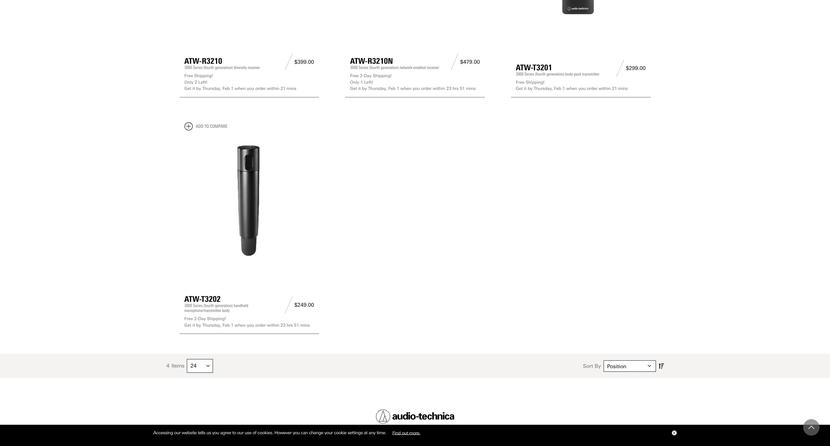 Task type: locate. For each thing, give the bounding box(es) containing it.
1 carrat down image from the left
[[207, 365, 210, 368]]

shipping! down r3210n at the left of page
[[373, 73, 392, 78]]

23
[[446, 86, 451, 91], [281, 323, 286, 328]]

thursday, inside free shipping! get it by thursday, feb 1 when you order within 21 mins
[[534, 86, 553, 91]]

mins down $399.00
[[287, 86, 296, 91]]

0 vertical spatial 51
[[460, 86, 465, 91]]

shipping! down 'r3210'
[[194, 73, 213, 78]]

free inside free 2 -day shipping! only 1 left! get it by thursday, feb 1 when you order within 23 hrs 51 mins
[[350, 73, 359, 78]]

get inside free 2 -day shipping! only 1 left! get it by thursday, feb 1 when you order within 23 hrs 51 mins
[[350, 86, 357, 91]]

0 vertical spatial -
[[362, 73, 364, 78]]

mins down $249.00
[[300, 323, 310, 328]]

3000 for atw-r3210n
[[350, 65, 358, 70]]

free 2 -day shipping! get it by thursday, feb 1 when you order within 23 hrs 51 mins
[[184, 316, 310, 328]]

mins down $299.00
[[618, 86, 628, 91]]

1 horizontal spatial -
[[362, 73, 364, 78]]

(fourth inside atw-r3210 3000 series (fourth generation) diversity receiver
[[204, 65, 214, 70]]

0 horizontal spatial left!
[[198, 80, 207, 85]]

21 inside free shipping! only 2 left! get it by thursday, feb 1 when you order within 21 mins
[[281, 86, 286, 91]]

atw- for t3202
[[184, 295, 201, 304]]

0 vertical spatial day
[[364, 73, 372, 78]]

2 inside free shipping! only 2 left! get it by thursday, feb 1 when you order within 21 mins
[[195, 80, 197, 85]]

mins inside free shipping! get it by thursday, feb 1 when you order within 21 mins
[[618, 86, 628, 91]]

2 receiver from the left
[[427, 65, 439, 70]]

1 vertical spatial 51
[[294, 323, 299, 328]]

3000 inside atw-r3210 3000 series (fourth generation) diversity receiver
[[184, 65, 192, 70]]

feb
[[223, 86, 230, 91], [388, 86, 396, 91], [554, 86, 561, 91], [223, 323, 230, 328]]

21
[[281, 86, 286, 91], [612, 86, 617, 91]]

2 inside free 2 -day shipping! only 1 left! get it by thursday, feb 1 when you order within 23 hrs 51 mins
[[360, 73, 362, 78]]

within inside free 2 -day shipping! get it by thursday, feb 1 when you order within 23 hrs 51 mins
[[267, 323, 279, 328]]

shipping!
[[194, 73, 213, 78], [373, 73, 392, 78], [526, 80, 545, 85], [207, 316, 226, 321]]

series for t3201
[[525, 72, 534, 77]]

divider line image
[[283, 54, 294, 70], [449, 54, 460, 70], [615, 60, 626, 77], [283, 297, 294, 313]]

0 horizontal spatial 51
[[294, 323, 299, 328]]

you inside free shipping! only 2 left! get it by thursday, feb 1 when you order within 21 mins
[[247, 86, 254, 91]]

shipping! down body
[[207, 316, 226, 321]]

3000 left 'r3210'
[[184, 65, 192, 70]]

by inside free shipping! get it by thursday, feb 1 when you order within 21 mins
[[528, 86, 533, 91]]

atw- inside atw-t3201 3000 series (fourth generation) body-pack transmitter
[[516, 63, 533, 72]]

atw- inside "atw-t3202 3000 series (fourth generation) handheld microphone/transmitter body"
[[184, 295, 201, 304]]

generation)
[[215, 65, 233, 70], [381, 65, 399, 70], [547, 72, 564, 77], [215, 303, 233, 308]]

generation) left diversity
[[215, 65, 233, 70]]

atw-r3210 3000 series (fourth generation) diversity receiver
[[184, 56, 260, 70]]

series inside "atw-t3202 3000 series (fourth generation) handheld microphone/transmitter body"
[[193, 303, 203, 308]]

thursday, down microphone/transmitter
[[202, 323, 221, 328]]

add
[[196, 124, 203, 129]]

by inside free 2 -day shipping! only 1 left! get it by thursday, feb 1 when you order within 23 hrs 51 mins
[[362, 86, 367, 91]]

0 vertical spatial 2
[[360, 73, 362, 78]]

to right agree
[[232, 430, 236, 436]]

of
[[253, 430, 256, 436]]

our
[[174, 430, 181, 436], [237, 430, 244, 436]]

3000 inside "atw-t3202 3000 series (fourth generation) handheld microphone/transmitter body"
[[184, 303, 192, 308]]

mins down $479.00
[[466, 86, 476, 91]]

set descending direction image
[[659, 362, 664, 370]]

atw- for t3201
[[516, 63, 533, 72]]

get
[[184, 86, 191, 91], [350, 86, 357, 91], [516, 86, 523, 91], [184, 323, 191, 328]]

day inside free 2 -day shipping! get it by thursday, feb 1 when you order within 23 hrs 51 mins
[[198, 316, 206, 321]]

(fourth inside "atw-t3202 3000 series (fourth generation) handheld microphone/transmitter body"
[[204, 303, 214, 308]]

shipping! inside free shipping! get it by thursday, feb 1 when you order within 21 mins
[[526, 80, 545, 85]]

when down handheld
[[235, 323, 246, 328]]

agree
[[220, 430, 231, 436]]

- inside free 2 -day shipping! only 1 left! get it by thursday, feb 1 when you order within 23 hrs 51 mins
[[362, 73, 364, 78]]

1 21 from the left
[[281, 86, 286, 91]]

when down body-
[[566, 86, 577, 91]]

1 horizontal spatial only
[[350, 80, 359, 85]]

thursday, down atw-r3210 3000 series (fourth generation) diversity receiver
[[202, 86, 221, 91]]

feb down atw-r3210n 3000 series (fourth generation) network-enabled receiver
[[388, 86, 396, 91]]

1
[[360, 80, 363, 85], [231, 86, 233, 91], [397, 86, 399, 91], [563, 86, 565, 91], [231, 323, 233, 328]]

atw- inside atw-r3210n 3000 series (fourth generation) network-enabled receiver
[[350, 56, 368, 66]]

to inside "button"
[[205, 124, 209, 129]]

shipping! down t3201
[[526, 80, 545, 85]]

- for left!
[[362, 73, 364, 78]]

1 horizontal spatial to
[[232, 430, 236, 436]]

add to compare
[[196, 124, 227, 129]]

1 horizontal spatial day
[[364, 73, 372, 78]]

1 horizontal spatial receiver
[[427, 65, 439, 70]]

carrat down image left set descending direction image
[[648, 365, 651, 368]]

2 for free 2 -day shipping! get it by thursday, feb 1 when you order within 23 hrs 51 mins
[[194, 316, 197, 321]]

51 inside free 2 -day shipping! get it by thursday, feb 1 when you order within 23 hrs 51 mins
[[294, 323, 299, 328]]

to right add
[[205, 124, 209, 129]]

day down microphone/transmitter
[[198, 316, 206, 321]]

2 left! from the left
[[364, 80, 373, 85]]

when down network-
[[401, 86, 412, 91]]

store logo image
[[376, 410, 454, 424]]

generation) left handheld
[[215, 303, 233, 308]]

shipping! inside free shipping! only 2 left! get it by thursday, feb 1 when you order within 21 mins
[[194, 73, 213, 78]]

1 horizontal spatial 23
[[446, 86, 451, 91]]

generation) for t3202
[[215, 303, 233, 308]]

accessing
[[153, 430, 173, 436]]

2
[[360, 73, 362, 78], [195, 80, 197, 85], [194, 316, 197, 321]]

divider line image for atw-r3210n
[[449, 54, 460, 70]]

it inside free 2 -day shipping! only 1 left! get it by thursday, feb 1 when you order within 23 hrs 51 mins
[[358, 86, 361, 91]]

find
[[392, 430, 401, 436]]

3000 left t3201
[[516, 72, 524, 77]]

when inside free 2 -day shipping! get it by thursday, feb 1 when you order within 23 hrs 51 mins
[[235, 323, 246, 328]]

2 for free 2 -day shipping! only 1 left! get it by thursday, feb 1 when you order within 23 hrs 51 mins
[[360, 73, 362, 78]]

1 inside free 2 -day shipping! get it by thursday, feb 1 when you order within 23 hrs 51 mins
[[231, 323, 233, 328]]

enabled
[[413, 65, 426, 70]]

0 vertical spatial 23
[[446, 86, 451, 91]]

any
[[369, 430, 376, 436]]

change
[[309, 430, 323, 436]]

feb inside free 2 -day shipping! get it by thursday, feb 1 when you order within 23 hrs 51 mins
[[223, 323, 230, 328]]

(fourth left diversity
[[204, 65, 214, 70]]

our left use
[[237, 430, 244, 436]]

series
[[193, 65, 203, 70], [359, 65, 368, 70], [525, 72, 534, 77], [193, 303, 203, 308]]

you inside free shipping! get it by thursday, feb 1 when you order within 21 mins
[[579, 86, 586, 91]]

atw-
[[184, 56, 202, 66], [350, 56, 368, 66], [516, 63, 533, 72], [184, 295, 201, 304]]

(fourth inside atw-r3210n 3000 series (fourth generation) network-enabled receiver
[[369, 65, 380, 70]]

add to compare button
[[184, 122, 227, 131]]

0 horizontal spatial our
[[174, 430, 181, 436]]

order
[[255, 86, 266, 91], [421, 86, 432, 91], [587, 86, 597, 91], [255, 323, 266, 328]]

4 items
[[166, 363, 184, 369]]

generation) inside atw-t3201 3000 series (fourth generation) body-pack transmitter
[[547, 72, 564, 77]]

tells
[[198, 430, 205, 436]]

hrs inside free 2 -day shipping! get it by thursday, feb 1 when you order within 23 hrs 51 mins
[[287, 323, 293, 328]]

$249.00
[[294, 302, 314, 308]]

day inside free 2 -day shipping! only 1 left! get it by thursday, feb 1 when you order within 23 hrs 51 mins
[[364, 73, 372, 78]]

0 vertical spatial to
[[205, 124, 209, 129]]

t3201
[[533, 63, 552, 72]]

body-
[[565, 72, 574, 77]]

receiver right diversity
[[248, 65, 260, 70]]

51 down $479.00
[[460, 86, 465, 91]]

feb down body
[[223, 323, 230, 328]]

carrat down image right items
[[207, 365, 210, 368]]

day for left!
[[364, 73, 372, 78]]

feb down atw-t3201 3000 series (fourth generation) body-pack transmitter
[[554, 86, 561, 91]]

(fourth for t3201
[[535, 72, 546, 77]]

1 left! from the left
[[198, 80, 207, 85]]

feb inside free 2 -day shipping! only 1 left! get it by thursday, feb 1 when you order within 23 hrs 51 mins
[[388, 86, 396, 91]]

free
[[184, 73, 193, 78], [350, 73, 359, 78], [516, 80, 525, 85], [184, 316, 193, 321]]

2 inside free 2 -day shipping! get it by thursday, feb 1 when you order within 23 hrs 51 mins
[[194, 316, 197, 321]]

0 horizontal spatial day
[[198, 316, 206, 321]]

1 horizontal spatial hrs
[[453, 86, 459, 91]]

1 our from the left
[[174, 430, 181, 436]]

left!
[[198, 80, 207, 85], [364, 80, 373, 85]]

you inside free 2 -day shipping! only 1 left! get it by thursday, feb 1 when you order within 23 hrs 51 mins
[[413, 86, 420, 91]]

generation) left network-
[[381, 65, 399, 70]]

settings
[[348, 430, 363, 436]]

only inside free 2 -day shipping! only 1 left! get it by thursday, feb 1 when you order within 23 hrs 51 mins
[[350, 80, 359, 85]]

2 21 from the left
[[612, 86, 617, 91]]

mins inside free 2 -day shipping! only 1 left! get it by thursday, feb 1 when you order within 23 hrs 51 mins
[[466, 86, 476, 91]]

0 horizontal spatial carrat down image
[[207, 365, 210, 368]]

3000 inside atw-t3201 3000 series (fourth generation) body-pack transmitter
[[516, 72, 524, 77]]

feb down atw-r3210 3000 series (fourth generation) diversity receiver
[[223, 86, 230, 91]]

thursday,
[[202, 86, 221, 91], [368, 86, 387, 91], [534, 86, 553, 91], [202, 323, 221, 328]]

receiver inside atw-r3210 3000 series (fourth generation) diversity receiver
[[248, 65, 260, 70]]

3000 left r3210n at the left of page
[[350, 65, 358, 70]]

0 horizontal spatial receiver
[[248, 65, 260, 70]]

series inside atw-t3201 3000 series (fourth generation) body-pack transmitter
[[525, 72, 534, 77]]

receiver right enabled on the top
[[427, 65, 439, 70]]

free inside free shipping! get it by thursday, feb 1 when you order within 21 mins
[[516, 80, 525, 85]]

free inside free 2 -day shipping! get it by thursday, feb 1 when you order within 23 hrs 51 mins
[[184, 316, 193, 321]]

1 receiver from the left
[[248, 65, 260, 70]]

r3210
[[202, 56, 222, 66]]

-
[[362, 73, 364, 78], [197, 316, 198, 321]]

to
[[205, 124, 209, 129], [232, 430, 236, 436]]

0 horizontal spatial 23
[[281, 323, 286, 328]]

our left website
[[174, 430, 181, 436]]

generation) left body-
[[547, 72, 564, 77]]

- inside free 2 -day shipping! get it by thursday, feb 1 when you order within 23 hrs 51 mins
[[197, 316, 198, 321]]

1 vertical spatial -
[[197, 316, 198, 321]]

hrs
[[453, 86, 459, 91], [287, 323, 293, 328]]

by
[[196, 86, 201, 91], [362, 86, 367, 91], [528, 86, 533, 91], [196, 323, 201, 328]]

1 horizontal spatial carrat down image
[[648, 365, 651, 368]]

3000
[[184, 65, 192, 70], [350, 65, 358, 70], [516, 72, 524, 77], [184, 303, 192, 308]]

3000 left t3202
[[184, 303, 192, 308]]

generation) for r3210n
[[381, 65, 399, 70]]

(fourth left body
[[204, 303, 214, 308]]

free for free shipping! get it by thursday, feb 1 when you order within 21 mins
[[516, 80, 525, 85]]

get inside free shipping! get it by thursday, feb 1 when you order within 21 mins
[[516, 86, 523, 91]]

thursday, down r3210n at the left of page
[[368, 86, 387, 91]]

(fourth left network-
[[369, 65, 380, 70]]

shipping! inside free 2 -day shipping! get it by thursday, feb 1 when you order within 23 hrs 51 mins
[[207, 316, 226, 321]]

order inside free shipping! get it by thursday, feb 1 when you order within 21 mins
[[587, 86, 597, 91]]

left! down r3210n at the left of page
[[364, 80, 373, 85]]

(fourth left body-
[[535, 72, 546, 77]]

only
[[184, 80, 193, 85], [350, 80, 359, 85]]

0 horizontal spatial 21
[[281, 86, 286, 91]]

series inside atw-r3210 3000 series (fourth generation) diversity receiver
[[193, 65, 203, 70]]

by inside free shipping! only 2 left! get it by thursday, feb 1 when you order within 21 mins
[[196, 86, 201, 91]]

generation) inside atw-r3210 3000 series (fourth generation) diversity receiver
[[215, 65, 233, 70]]

cookie
[[334, 430, 347, 436]]

2 only from the left
[[350, 80, 359, 85]]

day
[[364, 73, 372, 78], [198, 316, 206, 321]]

- for by
[[197, 316, 198, 321]]

0 horizontal spatial to
[[205, 124, 209, 129]]

use
[[245, 430, 251, 436]]

receiver
[[248, 65, 260, 70], [427, 65, 439, 70]]

accessing our website tells us you agree to our use of cookies. however you can change your cookie settings at any time.
[[153, 430, 387, 436]]

51
[[460, 86, 465, 91], [294, 323, 299, 328]]

0 horizontal spatial hrs
[[287, 323, 293, 328]]

free for free 2 -day shipping! get it by thursday, feb 1 when you order within 23 hrs 51 mins
[[184, 316, 193, 321]]

your
[[324, 430, 333, 436]]

arrow up image
[[809, 425, 814, 431]]

atw- inside atw-r3210 3000 series (fourth generation) diversity receiver
[[184, 56, 202, 66]]

within inside free 2 -day shipping! only 1 left! get it by thursday, feb 1 when you order within 23 hrs 51 mins
[[433, 86, 445, 91]]

divider line image for atw-t3201
[[615, 60, 626, 77]]

time.
[[377, 430, 386, 436]]

51 down $249.00
[[294, 323, 299, 328]]

order inside free 2 -day shipping! only 1 left! get it by thursday, feb 1 when you order within 23 hrs 51 mins
[[421, 86, 432, 91]]

receiver inside atw-r3210n 3000 series (fourth generation) network-enabled receiver
[[427, 65, 439, 70]]

1 vertical spatial 2
[[195, 80, 197, 85]]

(fourth
[[204, 65, 214, 70], [369, 65, 380, 70], [535, 72, 546, 77], [204, 303, 214, 308]]

left! down 'r3210'
[[198, 80, 207, 85]]

mins
[[287, 86, 296, 91], [466, 86, 476, 91], [618, 86, 628, 91], [300, 323, 310, 328]]

(fourth inside atw-t3201 3000 series (fourth generation) body-pack transmitter
[[535, 72, 546, 77]]

1 horizontal spatial our
[[237, 430, 244, 436]]

(fourth for t3202
[[204, 303, 214, 308]]

atw-r3210n 3000 series (fourth generation) network-enabled receiver
[[350, 56, 439, 70]]

generation) inside "atw-t3202 3000 series (fourth generation) handheld microphone/transmitter body"
[[215, 303, 233, 308]]

1 horizontal spatial 21
[[612, 86, 617, 91]]

within
[[267, 86, 279, 91], [433, 86, 445, 91], [599, 86, 611, 91], [267, 323, 279, 328]]

when down diversity
[[235, 86, 246, 91]]

generation) inside atw-r3210n 3000 series (fourth generation) network-enabled receiver
[[381, 65, 399, 70]]

1 horizontal spatial left!
[[364, 80, 373, 85]]

0 horizontal spatial -
[[197, 316, 198, 321]]

left! inside free 2 -day shipping! only 1 left! get it by thursday, feb 1 when you order within 23 hrs 51 mins
[[364, 80, 373, 85]]

0 horizontal spatial only
[[184, 80, 193, 85]]

3000 inside atw-r3210n 3000 series (fourth generation) network-enabled receiver
[[350, 65, 358, 70]]

out
[[402, 430, 408, 436]]

$299.00
[[626, 65, 646, 71]]

when
[[235, 86, 246, 91], [401, 86, 412, 91], [566, 86, 577, 91], [235, 323, 246, 328]]

order inside free 2 -day shipping! get it by thursday, feb 1 when you order within 23 hrs 51 mins
[[255, 323, 266, 328]]

2 vertical spatial 2
[[194, 316, 197, 321]]

by inside free 2 -day shipping! get it by thursday, feb 1 when you order within 23 hrs 51 mins
[[196, 323, 201, 328]]

thursday, down t3201
[[534, 86, 553, 91]]

day down r3210n at the left of page
[[364, 73, 372, 78]]

mins inside free shipping! only 2 left! get it by thursday, feb 1 when you order within 21 mins
[[287, 86, 296, 91]]

day for by
[[198, 316, 206, 321]]

1 vertical spatial hrs
[[287, 323, 293, 328]]

1 only from the left
[[184, 80, 193, 85]]

1 horizontal spatial 51
[[460, 86, 465, 91]]

series inside atw-r3210n 3000 series (fourth generation) network-enabled receiver
[[359, 65, 368, 70]]

carrat down image
[[207, 365, 210, 368], [648, 365, 651, 368]]

1 vertical spatial day
[[198, 316, 206, 321]]

t3202
[[201, 295, 221, 304]]

you
[[247, 86, 254, 91], [413, 86, 420, 91], [579, 86, 586, 91], [247, 323, 254, 328], [212, 430, 219, 436], [293, 430, 300, 436]]

feb inside free shipping! get it by thursday, feb 1 when you order within 21 mins
[[554, 86, 561, 91]]

left! inside free shipping! only 2 left! get it by thursday, feb 1 when you order within 21 mins
[[198, 80, 207, 85]]

within inside free shipping! only 2 left! get it by thursday, feb 1 when you order within 21 mins
[[267, 86, 279, 91]]

it
[[193, 86, 195, 91], [358, 86, 361, 91], [524, 86, 527, 91], [193, 323, 195, 328]]

1 vertical spatial 23
[[281, 323, 286, 328]]

0 vertical spatial hrs
[[453, 86, 459, 91]]

thursday, inside free 2 -day shipping! get it by thursday, feb 1 when you order within 23 hrs 51 mins
[[202, 323, 221, 328]]

free inside free shipping! only 2 left! get it by thursday, feb 1 when you order within 21 mins
[[184, 73, 193, 78]]



Task type: vqa. For each thing, say whether or not it's contained in the screenshot.
the leftmost large
no



Task type: describe. For each thing, give the bounding box(es) containing it.
find out more. link
[[387, 428, 425, 438]]

sort by
[[583, 363, 601, 369]]

compare
[[210, 124, 227, 129]]

generation) for t3201
[[547, 72, 564, 77]]

microphone/transmitter
[[184, 308, 221, 313]]

pack
[[574, 72, 581, 77]]

network-
[[400, 65, 413, 70]]

us
[[207, 430, 211, 436]]

when inside free shipping! get it by thursday, feb 1 when you order within 21 mins
[[566, 86, 577, 91]]

by
[[595, 363, 601, 369]]

at
[[364, 430, 368, 436]]

it inside free shipping! only 2 left! get it by thursday, feb 1 when you order within 21 mins
[[193, 86, 195, 91]]

shipping! inside free 2 -day shipping! only 1 left! get it by thursday, feb 1 when you order within 23 hrs 51 mins
[[373, 73, 392, 78]]

atw-t3202 3000 series (fourth generation) handheld microphone/transmitter body
[[184, 295, 248, 313]]

atw t3202 image
[[184, 136, 314, 266]]

(fourth for r3210
[[204, 65, 214, 70]]

divider line image for atw-t3202
[[283, 297, 294, 313]]

hrs inside free 2 -day shipping! only 1 left! get it by thursday, feb 1 when you order within 23 hrs 51 mins
[[453, 86, 459, 91]]

handheld
[[234, 303, 248, 308]]

51 inside free 2 -day shipping! only 1 left! get it by thursday, feb 1 when you order within 23 hrs 51 mins
[[460, 86, 465, 91]]

diversity
[[234, 65, 247, 70]]

r3210n
[[368, 56, 393, 66]]

cross image
[[673, 432, 675, 435]]

free for free shipping! only 2 left! get it by thursday, feb 1 when you order within 21 mins
[[184, 73, 193, 78]]

3000 for atw-r3210
[[184, 65, 192, 70]]

1 vertical spatial to
[[232, 430, 236, 436]]

more.
[[409, 430, 420, 436]]

within inside free shipping! get it by thursday, feb 1 when you order within 21 mins
[[599, 86, 611, 91]]

thursday, inside free shipping! only 2 left! get it by thursday, feb 1 when you order within 21 mins
[[202, 86, 221, 91]]

get inside free 2 -day shipping! get it by thursday, feb 1 when you order within 23 hrs 51 mins
[[184, 323, 191, 328]]

(fourth for r3210n
[[369, 65, 380, 70]]

series for t3202
[[193, 303, 203, 308]]

atw-t3201 3000 series (fourth generation) body-pack transmitter
[[516, 63, 599, 77]]

23 inside free 2 -day shipping! only 1 left! get it by thursday, feb 1 when you order within 23 hrs 51 mins
[[446, 86, 451, 91]]

when inside free 2 -day shipping! only 1 left! get it by thursday, feb 1 when you order within 23 hrs 51 mins
[[401, 86, 412, 91]]

2 carrat down image from the left
[[648, 365, 651, 368]]

items
[[172, 363, 184, 369]]

1 inside free shipping! only 2 left! get it by thursday, feb 1 when you order within 21 mins
[[231, 86, 233, 91]]

23 inside free 2 -day shipping! get it by thursday, feb 1 when you order within 23 hrs 51 mins
[[281, 323, 286, 328]]

find out more.
[[392, 430, 420, 436]]

website
[[182, 430, 197, 436]]

atw- for r3210
[[184, 56, 202, 66]]

4
[[166, 363, 169, 369]]

series for r3210
[[193, 65, 203, 70]]

2 our from the left
[[237, 430, 244, 436]]

atw- for r3210n
[[350, 56, 368, 66]]

can
[[301, 430, 308, 436]]

sort
[[583, 363, 593, 369]]

however
[[274, 430, 292, 436]]

21 inside free shipping! get it by thursday, feb 1 when you order within 21 mins
[[612, 86, 617, 91]]

thursday, inside free 2 -day shipping! only 1 left! get it by thursday, feb 1 when you order within 23 hrs 51 mins
[[368, 86, 387, 91]]

feb inside free shipping! only 2 left! get it by thursday, feb 1 when you order within 21 mins
[[223, 86, 230, 91]]

free shipping! only 2 left! get it by thursday, feb 1 when you order within 21 mins
[[184, 73, 296, 91]]

atw t3201 image
[[516, 0, 646, 24]]

you inside free 2 -day shipping! get it by thursday, feb 1 when you order within 23 hrs 51 mins
[[247, 323, 254, 328]]

divider line image for atw-r3210
[[283, 54, 294, 70]]

free 2 -day shipping! only 1 left! get it by thursday, feb 1 when you order within 23 hrs 51 mins
[[350, 73, 476, 91]]

body
[[222, 308, 230, 313]]

it inside free 2 -day shipping! get it by thursday, feb 1 when you order within 23 hrs 51 mins
[[193, 323, 195, 328]]

generation) for r3210
[[215, 65, 233, 70]]

3000 for atw-t3201
[[516, 72, 524, 77]]

3000 for atw-t3202
[[184, 303, 192, 308]]

only inside free shipping! only 2 left! get it by thursday, feb 1 when you order within 21 mins
[[184, 80, 193, 85]]

free for free 2 -day shipping! only 1 left! get it by thursday, feb 1 when you order within 23 hrs 51 mins
[[350, 73, 359, 78]]

free shipping! get it by thursday, feb 1 when you order within 21 mins
[[516, 80, 628, 91]]

mins inside free 2 -day shipping! get it by thursday, feb 1 when you order within 23 hrs 51 mins
[[300, 323, 310, 328]]

transmitter
[[582, 72, 599, 77]]

series for r3210n
[[359, 65, 368, 70]]

when inside free shipping! only 2 left! get it by thursday, feb 1 when you order within 21 mins
[[235, 86, 246, 91]]

it inside free shipping! get it by thursday, feb 1 when you order within 21 mins
[[524, 86, 527, 91]]

$399.00
[[294, 59, 314, 65]]

$479.00
[[460, 59, 480, 65]]

order inside free shipping! only 2 left! get it by thursday, feb 1 when you order within 21 mins
[[255, 86, 266, 91]]

cookies.
[[258, 430, 273, 436]]

get inside free shipping! only 2 left! get it by thursday, feb 1 when you order within 21 mins
[[184, 86, 191, 91]]

1 inside free shipping! get it by thursday, feb 1 when you order within 21 mins
[[563, 86, 565, 91]]



